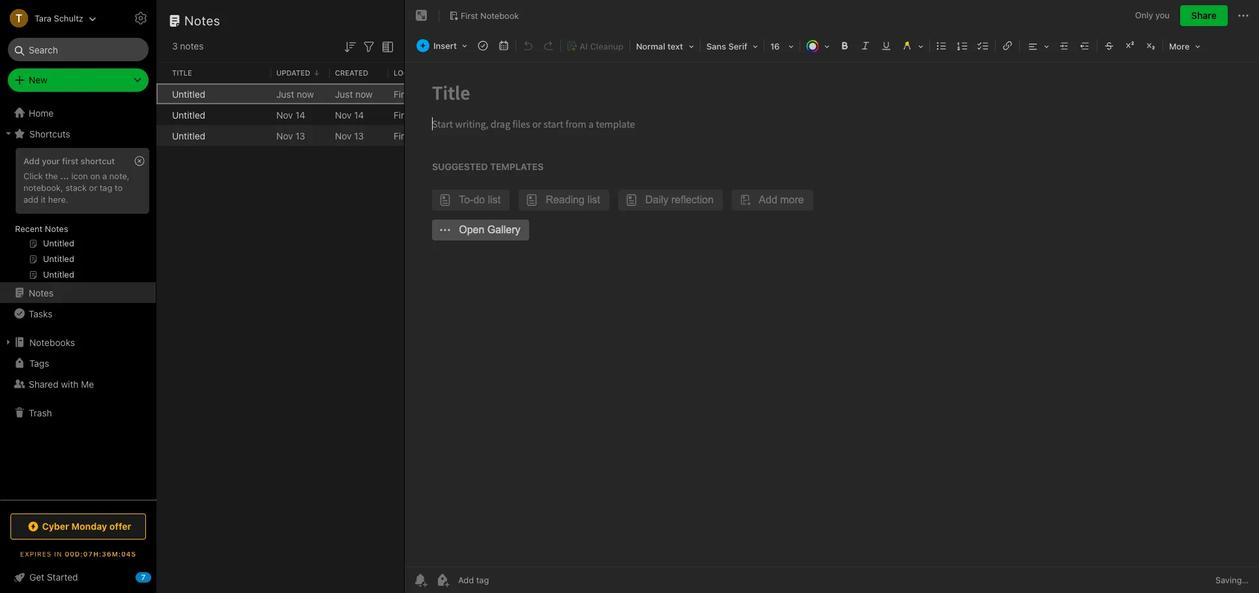 Task type: locate. For each thing, give the bounding box(es) containing it.
0 horizontal spatial 13
[[296, 130, 305, 141]]

first notebook inside button
[[461, 10, 519, 21]]

Add filters field
[[361, 38, 377, 55]]

1 nov 13 from the left
[[276, 130, 305, 141]]

nov 13 down created on the left of page
[[335, 130, 364, 141]]

outdent image
[[1076, 37, 1095, 55]]

sans
[[707, 41, 726, 52]]

13
[[296, 130, 305, 141], [354, 130, 364, 141]]

add your first shortcut
[[23, 156, 115, 166]]

italic image
[[857, 37, 875, 55]]

notebooks link
[[0, 332, 156, 353]]

note window element
[[405, 0, 1260, 593]]

1 horizontal spatial nov 13
[[335, 130, 364, 141]]

in
[[54, 550, 62, 558]]

get
[[29, 572, 44, 583]]

share button
[[1181, 5, 1228, 26]]

0 horizontal spatial just
[[276, 88, 294, 99]]

task image
[[474, 37, 492, 55]]

1 horizontal spatial now
[[355, 88, 373, 99]]

1 vertical spatial untitled
[[172, 109, 205, 120]]

Highlight field
[[897, 37, 928, 55]]

00d:07h:36m:04s
[[65, 550, 136, 558]]

calendar event image
[[495, 37, 513, 55]]

first
[[461, 10, 478, 21], [394, 88, 412, 99], [394, 109, 412, 120], [394, 130, 412, 141]]

Add tag field
[[457, 574, 555, 586]]

sans serif
[[707, 41, 748, 52]]

nov 13 down updated
[[276, 130, 305, 141]]

1 just from the left
[[276, 88, 294, 99]]

0 horizontal spatial 14
[[296, 109, 305, 120]]

14 down created on the left of page
[[354, 109, 364, 120]]

started
[[47, 572, 78, 583]]

normal text
[[636, 41, 683, 52]]

here.
[[48, 194, 68, 205]]

0 horizontal spatial now
[[297, 88, 314, 99]]

2 untitled from the top
[[172, 109, 205, 120]]

group
[[0, 144, 156, 288]]

1 untitled from the top
[[172, 88, 205, 99]]

2 just now from the left
[[335, 88, 373, 99]]

nov
[[276, 109, 293, 120], [335, 109, 352, 120], [276, 130, 293, 141], [335, 130, 352, 141]]

first notebook
[[461, 10, 519, 21], [394, 88, 456, 99], [394, 109, 456, 120], [394, 130, 456, 141]]

0 horizontal spatial nov 13
[[276, 130, 305, 141]]

1 horizontal spatial just now
[[335, 88, 373, 99]]

nov 14 down created on the left of page
[[335, 109, 364, 120]]

1 nov 14 from the left
[[276, 109, 305, 120]]

notes up tasks
[[29, 287, 54, 298]]

just now down updated
[[276, 88, 314, 99]]

on
[[90, 171, 100, 181]]

None search field
[[17, 38, 140, 61]]

nov 14
[[276, 109, 305, 120], [335, 109, 364, 120]]

notes
[[180, 40, 204, 52]]

updated
[[276, 68, 310, 77]]

more
[[1170, 41, 1190, 52]]

untitled
[[172, 88, 205, 99], [172, 109, 205, 120], [172, 130, 205, 141]]

shortcuts button
[[0, 123, 156, 144]]

7
[[141, 573, 146, 582]]

0 vertical spatial untitled
[[172, 88, 205, 99]]

nov 13
[[276, 130, 305, 141], [335, 130, 364, 141]]

row group
[[156, 83, 623, 146]]

bulleted list image
[[933, 37, 951, 55]]

Font size field
[[766, 37, 799, 55]]

just now down created on the left of page
[[335, 88, 373, 99]]

add tag image
[[435, 572, 450, 588]]

title
[[172, 68, 192, 77]]

only you
[[1136, 10, 1170, 20]]

serif
[[729, 41, 748, 52]]

tara schultz
[[35, 13, 83, 23]]

group containing add your first shortcut
[[0, 144, 156, 288]]

3 untitled from the top
[[172, 130, 205, 141]]

just
[[276, 88, 294, 99], [335, 88, 353, 99]]

2 nov 13 from the left
[[335, 130, 364, 141]]

add filters image
[[361, 39, 377, 55]]

you
[[1156, 10, 1170, 20]]

shared with me link
[[0, 374, 156, 394]]

add
[[23, 156, 40, 166]]

first inside button
[[461, 10, 478, 21]]

to
[[115, 182, 123, 193]]

notebooks
[[29, 337, 75, 348]]

saving…
[[1216, 575, 1249, 585]]

just down updated
[[276, 88, 294, 99]]

14
[[296, 109, 305, 120], [354, 109, 364, 120]]

cell
[[156, 83, 167, 104]]

now
[[297, 88, 314, 99], [355, 88, 373, 99]]

1 horizontal spatial 13
[[354, 130, 364, 141]]

notebook,
[[23, 182, 63, 193]]

monday
[[71, 521, 107, 532]]

tree
[[0, 102, 156, 499]]

trash
[[29, 407, 52, 418]]

nov 14 down updated
[[276, 109, 305, 120]]

13 down updated
[[296, 130, 305, 141]]

Alignment field
[[1022, 37, 1054, 55]]

0 horizontal spatial nov 14
[[276, 109, 305, 120]]

untitled for nov 14
[[172, 109, 205, 120]]

now down updated
[[297, 88, 314, 99]]

2 14 from the left
[[354, 109, 364, 120]]

expires in 00d:07h:36m:04s
[[20, 550, 136, 558]]

0 horizontal spatial just now
[[276, 88, 314, 99]]

just down created on the left of page
[[335, 88, 353, 99]]

More actions field
[[1236, 5, 1252, 26]]

checklist image
[[975, 37, 993, 55]]

notes right the recent in the left of the page
[[45, 224, 68, 234]]

home
[[29, 107, 54, 118]]

2 vertical spatial untitled
[[172, 130, 205, 141]]

2 now from the left
[[355, 88, 373, 99]]

indent image
[[1055, 37, 1074, 55]]

notes up notes
[[184, 13, 220, 28]]

home link
[[0, 102, 156, 123]]

notebook
[[481, 10, 519, 21], [415, 88, 456, 99], [415, 109, 456, 120], [415, 130, 456, 141]]

3 notes
[[172, 40, 204, 52]]

notes
[[184, 13, 220, 28], [45, 224, 68, 234], [29, 287, 54, 298]]

tree containing home
[[0, 102, 156, 499]]

2 just from the left
[[335, 88, 353, 99]]

tags
[[29, 358, 49, 369]]

1 horizontal spatial just
[[335, 88, 353, 99]]

cyber
[[42, 521, 69, 532]]

shortcut
[[81, 156, 115, 166]]

just now
[[276, 88, 314, 99], [335, 88, 373, 99]]

Font color field
[[802, 37, 834, 55]]

tara
[[35, 13, 51, 23]]

a
[[102, 171, 107, 181]]

13 down created on the left of page
[[354, 130, 364, 141]]

14 down updated
[[296, 109, 305, 120]]

1 horizontal spatial 14
[[354, 109, 364, 120]]

1 horizontal spatial nov 14
[[335, 109, 364, 120]]

now down created on the left of page
[[355, 88, 373, 99]]

2 nov 14 from the left
[[335, 109, 364, 120]]

1 just now from the left
[[276, 88, 314, 99]]

icon on a note, notebook, stack or tag to add it here.
[[23, 171, 129, 205]]

tasks button
[[0, 303, 156, 324]]

superscript image
[[1121, 37, 1140, 55]]

add a reminder image
[[413, 572, 428, 588]]



Task type: describe. For each thing, give the bounding box(es) containing it.
with
[[61, 378, 79, 390]]

cell inside row group
[[156, 83, 167, 104]]

row group containing untitled
[[156, 83, 623, 146]]

untitled for nov 13
[[172, 130, 205, 141]]

tasks
[[29, 308, 52, 319]]

bold image
[[836, 37, 854, 55]]

shared
[[29, 378, 58, 390]]

Sort options field
[[342, 38, 358, 55]]

notebook inside button
[[481, 10, 519, 21]]

it
[[41, 194, 46, 205]]

shared with me
[[29, 378, 94, 390]]

settings image
[[133, 10, 149, 26]]

location
[[394, 68, 431, 77]]

1 14 from the left
[[296, 109, 305, 120]]

expand notebooks image
[[3, 337, 14, 347]]

tags button
[[0, 353, 156, 374]]

Insert field
[[413, 37, 472, 55]]

strikethrough image
[[1100, 37, 1119, 55]]

only
[[1136, 10, 1154, 20]]

click
[[23, 171, 43, 181]]

the
[[45, 171, 58, 181]]

stack
[[65, 182, 87, 193]]

Account field
[[0, 5, 96, 31]]

share
[[1192, 10, 1217, 21]]

expires
[[20, 550, 52, 558]]

normal
[[636, 41, 666, 52]]

group inside tree
[[0, 144, 156, 288]]

your
[[42, 156, 60, 166]]

add
[[23, 194, 38, 205]]

subscript image
[[1142, 37, 1160, 55]]

recent notes
[[15, 224, 68, 234]]

Font family field
[[702, 37, 763, 55]]

2 13 from the left
[[354, 130, 364, 141]]

offer
[[109, 521, 131, 532]]

View options field
[[377, 38, 396, 55]]

Note Editor text field
[[405, 63, 1260, 567]]

cyber monday offer
[[42, 521, 131, 532]]

more actions image
[[1236, 8, 1252, 23]]

new
[[29, 74, 47, 85]]

me
[[81, 378, 94, 390]]

0 vertical spatial notes
[[184, 13, 220, 28]]

text
[[668, 41, 683, 52]]

insert link image
[[999, 37, 1017, 55]]

3
[[172, 40, 178, 52]]

1 vertical spatial notes
[[45, 224, 68, 234]]

insert
[[434, 40, 457, 51]]

get started
[[29, 572, 78, 583]]

note,
[[109, 171, 129, 181]]

click to collapse image
[[152, 569, 161, 585]]

More field
[[1165, 37, 1205, 55]]

first notebook button
[[445, 7, 524, 25]]

first
[[62, 156, 78, 166]]

created
[[335, 68, 368, 77]]

1 now from the left
[[297, 88, 314, 99]]

expand note image
[[414, 8, 430, 23]]

icon
[[71, 171, 88, 181]]

Search text field
[[17, 38, 140, 61]]

tag
[[100, 182, 112, 193]]

Heading level field
[[632, 37, 699, 55]]

schultz
[[54, 13, 83, 23]]

trash link
[[0, 402, 156, 423]]

notes link
[[0, 282, 156, 303]]

shortcuts
[[29, 128, 70, 139]]

...
[[60, 171, 69, 181]]

click the ...
[[23, 171, 69, 181]]

1 13 from the left
[[296, 130, 305, 141]]

2 vertical spatial notes
[[29, 287, 54, 298]]

cyber monday offer button
[[10, 514, 146, 540]]

16
[[771, 41, 780, 52]]

or
[[89, 182, 97, 193]]

numbered list image
[[954, 37, 972, 55]]

recent
[[15, 224, 43, 234]]

new button
[[8, 68, 149, 92]]

Help and Learning task checklist field
[[0, 567, 156, 588]]

underline image
[[877, 37, 896, 55]]



Task type: vqa. For each thing, say whether or not it's contained in the screenshot.
"row"
no



